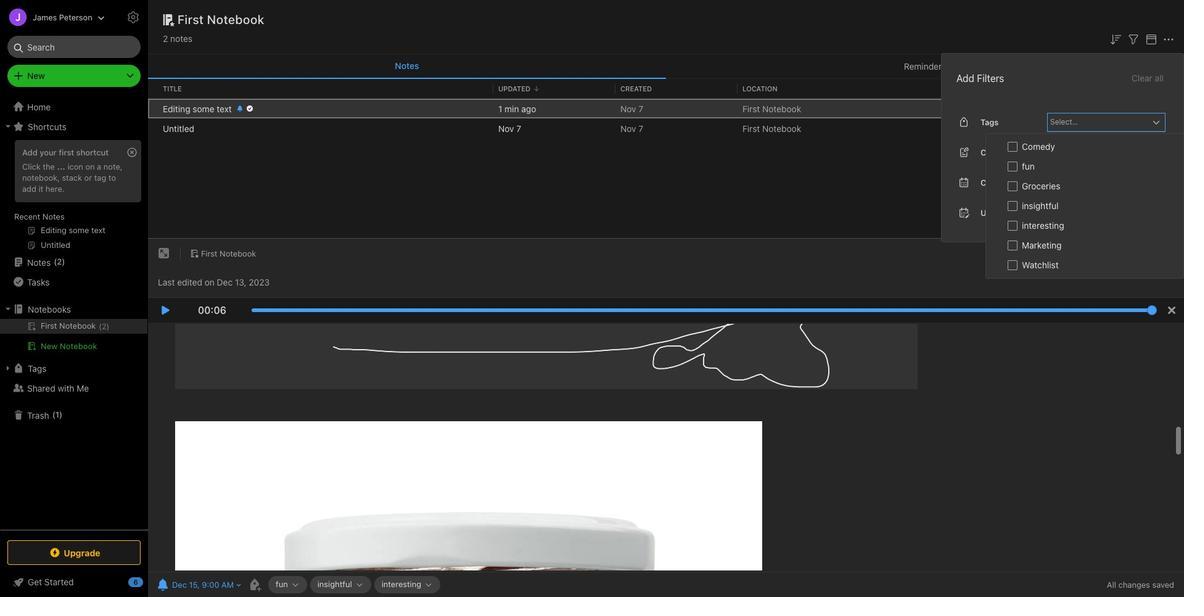 Task type: locate. For each thing, give the bounding box(es) containing it.
2 horizontal spatial 2
[[163, 33, 168, 44]]

1
[[498, 103, 502, 114], [55, 410, 59, 420]]

1 horizontal spatial created
[[981, 177, 1011, 187]]

notebook
[[207, 12, 265, 27], [762, 103, 801, 114], [762, 123, 801, 134], [220, 248, 256, 258], [60, 341, 97, 351]]

2 inside notes ( 2 )
[[57, 257, 62, 267]]

2 vertical spatial 2
[[102, 322, 106, 331]]

shortcuts
[[28, 121, 66, 132]]

all
[[1155, 73, 1164, 83]]

on right edited
[[205, 277, 215, 287]]

( for trash
[[52, 410, 55, 420]]

1 vertical spatial new
[[41, 341, 58, 351]]

1 vertical spatial (
[[99, 322, 102, 331]]

first inside button
[[201, 248, 217, 258]]

tag
[[94, 173, 106, 182]]

1 inside the "trash ( 1 )"
[[55, 410, 59, 420]]

0 vertical spatial cell
[[148, 99, 158, 118]]

tags
[[981, 117, 999, 127], [28, 363, 47, 373]]

7
[[639, 103, 643, 114], [516, 123, 521, 134], [639, 123, 643, 134]]

groceries
[[1022, 181, 1061, 191]]

 input text field
[[1049, 113, 1149, 131]]

last edited on dec 13, 2023
[[158, 277, 270, 287]]

fun right 'add tag' image
[[276, 579, 288, 589]]

note window element
[[148, 239, 1184, 597]]

1 vertical spatial 2
[[57, 257, 62, 267]]

interesting right insightful tag actions field
[[382, 579, 421, 589]]

2 up tasks button
[[57, 257, 62, 267]]

add tag image
[[247, 577, 262, 592]]

0 horizontal spatial dec
[[172, 580, 187, 590]]

interesting inside button
[[382, 579, 421, 589]]

0 vertical spatial add
[[957, 73, 975, 84]]

dec
[[217, 277, 233, 287], [172, 580, 187, 590]]

expand tags image
[[3, 363, 13, 373]]

2 vertical spatial (
[[52, 410, 55, 420]]

notes
[[395, 60, 419, 71], [42, 212, 65, 221], [27, 257, 51, 267]]

untitled
[[163, 123, 194, 134]]

0 horizontal spatial 1
[[55, 410, 59, 420]]

insightful Tag actions field
[[352, 580, 364, 589]]

0 vertical spatial on
[[85, 162, 95, 171]]

2 vertical spatial )
[[59, 410, 62, 420]]

1 vertical spatial created
[[981, 177, 1011, 187]]

notebooks link
[[0, 299, 147, 319]]

0 vertical spatial )
[[62, 257, 65, 267]]

0 vertical spatial fun
[[1022, 161, 1035, 171]]

notebook,
[[22, 173, 60, 182]]

add up click
[[22, 147, 37, 157]]

1 left min
[[498, 103, 502, 114]]

0 horizontal spatial fun
[[276, 579, 288, 589]]

Select2281 checkbox
[[1008, 201, 1018, 211]]

cell
[[148, 99, 158, 118], [0, 319, 147, 334]]

row group
[[148, 99, 1184, 138], [986, 134, 1184, 278]]

me
[[77, 383, 89, 393]]

0 vertical spatial notes
[[395, 60, 419, 71]]

Search text field
[[16, 36, 132, 58]]

insightful right fun tag actions field
[[317, 579, 352, 589]]

0 vertical spatial 1
[[498, 103, 502, 114]]

updated
[[498, 84, 530, 92], [981, 208, 1014, 217]]

None search field
[[16, 36, 132, 58]]

6
[[133, 578, 138, 586]]

1 vertical spatial dec
[[172, 580, 187, 590]]

notes button
[[148, 54, 666, 79]]

started
[[44, 577, 74, 587]]

on
[[85, 162, 95, 171], [205, 277, 215, 287]]

cell left editing
[[148, 99, 158, 118]]

1 horizontal spatial insightful
[[1022, 200, 1059, 211]]

dec left '15,' at the bottom
[[172, 580, 187, 590]]

0 horizontal spatial updated
[[498, 84, 530, 92]]

notes
[[170, 33, 192, 44]]

Select2282 checkbox
[[1008, 221, 1018, 230]]

on inside note window element
[[205, 277, 215, 287]]

1 horizontal spatial updated
[[981, 208, 1014, 217]]

1 horizontal spatial fun
[[1022, 161, 1035, 171]]

1 vertical spatial 1
[[55, 410, 59, 420]]

tags down insightful,
[[981, 117, 999, 127]]

a
[[97, 162, 101, 171]]

tasks button
[[0, 272, 147, 292]]

1 vertical spatial on
[[205, 277, 215, 287]]

on inside icon on a note, notebook, stack or tag to add it here.
[[85, 162, 95, 171]]

clear all
[[1132, 73, 1164, 83]]

0 horizontal spatial add
[[22, 147, 37, 157]]

on left a
[[85, 162, 95, 171]]

add left "filters"
[[957, 73, 975, 84]]

new inside new popup button
[[27, 70, 45, 81]]

2 vertical spatial interesting
[[382, 579, 421, 589]]

2 down notebooks link
[[102, 322, 106, 331]]

recent
[[14, 212, 40, 221]]

some
[[193, 103, 214, 114]]

notebook inside "button"
[[60, 341, 97, 351]]

add filters image
[[1126, 32, 1141, 47]]

View options field
[[1141, 31, 1159, 47]]

1 vertical spatial fun
[[276, 579, 288, 589]]

add inside "group"
[[22, 147, 37, 157]]

watchlist
[[1022, 260, 1059, 270]]

notes inside button
[[395, 60, 419, 71]]

1 vertical spatial )
[[106, 322, 109, 331]]

first notebook
[[178, 12, 265, 27], [743, 103, 801, 114], [743, 123, 801, 134], [201, 248, 256, 258]]

notes inside notes ( 2 )
[[27, 257, 51, 267]]

cell inside row group
[[148, 99, 158, 118]]

tags up shared
[[28, 363, 47, 373]]

0 vertical spatial interesting
[[1026, 103, 1068, 114]]

fun Tag actions field
[[288, 580, 300, 589]]

0 horizontal spatial insightful
[[317, 579, 352, 589]]

) down notebooks link
[[106, 322, 109, 331]]

fun button
[[268, 576, 307, 593]]

) right trash
[[59, 410, 62, 420]]

2023
[[249, 277, 270, 287]]

fun,
[[966, 103, 982, 114]]

1 horizontal spatial add
[[957, 73, 975, 84]]

interesting up marketing
[[1022, 220, 1064, 231]]

ago
[[521, 103, 536, 114]]

updated up min
[[498, 84, 530, 92]]

add for add filters
[[957, 73, 975, 84]]

Select2279 checkbox
[[1008, 161, 1018, 171]]

2 vertical spatial notes
[[27, 257, 51, 267]]

cell up 'new notebook' "button"
[[0, 319, 147, 334]]

title
[[163, 84, 182, 92]]

tab list
[[148, 54, 1184, 79]]

fun right the select2279 checkbox
[[1022, 161, 1035, 171]]

first
[[178, 12, 204, 27], [743, 103, 760, 114], [743, 123, 760, 134], [201, 248, 217, 258]]

0 vertical spatial (
[[54, 257, 57, 267]]

( down notebooks link
[[99, 322, 102, 331]]

interesting
[[1026, 103, 1068, 114], [1022, 220, 1064, 231], [382, 579, 421, 589]]

0 vertical spatial tags
[[981, 117, 999, 127]]

1 vertical spatial notes
[[42, 212, 65, 221]]

1 horizontal spatial 2
[[102, 322, 106, 331]]

fun inside row group
[[1022, 161, 1035, 171]]

1 vertical spatial cell
[[0, 319, 147, 334]]

0 vertical spatial new
[[27, 70, 45, 81]]

(
[[54, 257, 57, 267], [99, 322, 102, 331], [52, 410, 55, 420]]

( right trash
[[52, 410, 55, 420]]

) for notes
[[62, 257, 65, 267]]

here.
[[46, 184, 65, 194]]

0 vertical spatial insightful
[[1022, 200, 1059, 211]]

) inside notes ( 2 )
[[62, 257, 65, 267]]

editing
[[163, 103, 190, 114]]

0 horizontal spatial cell
[[0, 319, 147, 334]]

1 horizontal spatial dec
[[217, 277, 233, 287]]

) up tasks button
[[62, 257, 65, 267]]

1 vertical spatial add
[[22, 147, 37, 157]]

expand note image
[[157, 246, 171, 261]]

Tags field
[[1048, 113, 1165, 131]]

upgrade
[[64, 547, 100, 558]]

new for new
[[27, 70, 45, 81]]

reminders
[[904, 61, 946, 71]]

the
[[43, 162, 55, 171]]

group
[[0, 136, 147, 257]]

1 horizontal spatial 1
[[498, 103, 502, 114]]

0 horizontal spatial on
[[85, 162, 95, 171]]

1 horizontal spatial cell
[[148, 99, 158, 118]]

2 notes
[[163, 33, 192, 44]]

interesting Tag actions field
[[421, 580, 433, 589]]

1 horizontal spatial on
[[205, 277, 215, 287]]

dec left "13,"
[[217, 277, 233, 287]]

new up home
[[27, 70, 45, 81]]

) inside the "trash ( 1 )"
[[59, 410, 62, 420]]

trash
[[27, 410, 49, 420]]

tree
[[0, 97, 148, 529]]

new inside 'new notebook' "button"
[[41, 341, 58, 351]]

0 horizontal spatial created
[[620, 84, 652, 92]]

1 right trash
[[55, 410, 59, 420]]

0 horizontal spatial tags
[[28, 363, 47, 373]]

fun
[[1022, 161, 1035, 171], [276, 579, 288, 589]]

( inside notes ( 2 )
[[54, 257, 57, 267]]

interesting up comedy
[[1026, 103, 1068, 114]]

2 left notes
[[163, 33, 168, 44]]

)
[[62, 257, 65, 267], [106, 322, 109, 331], [59, 410, 62, 420]]

insightful down groceries
[[1022, 200, 1059, 211]]

0 horizontal spatial 2
[[57, 257, 62, 267]]

Sort options field
[[1108, 31, 1123, 47]]

0 vertical spatial dec
[[217, 277, 233, 287]]

updated up select2282 option
[[981, 208, 1014, 217]]

1 min ago
[[498, 103, 536, 114]]

1 horizontal spatial tags
[[981, 117, 999, 127]]

Select2283 checkbox
[[1008, 240, 1018, 250]]

1 vertical spatial insightful
[[317, 579, 352, 589]]

1 vertical spatial tags
[[28, 363, 47, 373]]

( inside the "trash ( 1 )"
[[52, 410, 55, 420]]

new
[[27, 70, 45, 81], [41, 341, 58, 351]]

nov 7
[[620, 103, 643, 114], [498, 123, 521, 134], [620, 123, 643, 134]]

new up tags "button"
[[41, 341, 58, 351]]

add
[[957, 73, 975, 84], [22, 147, 37, 157]]

new notebook
[[41, 341, 97, 351]]

insightful
[[1022, 200, 1059, 211], [317, 579, 352, 589]]

add filters
[[957, 73, 1004, 84]]

0 vertical spatial updated
[[498, 84, 530, 92]]

( up tasks button
[[54, 257, 57, 267]]

( for notes
[[54, 257, 57, 267]]

) inside cell
[[106, 322, 109, 331]]



Task type: vqa. For each thing, say whether or not it's contained in the screenshot.
NOTES link
no



Task type: describe. For each thing, give the bounding box(es) containing it.
peterson
[[59, 12, 92, 22]]

fun, insightful, interesting
[[966, 103, 1068, 114]]

tab list containing notes
[[148, 54, 1184, 79]]

new button
[[7, 65, 141, 87]]

clear all button
[[1131, 71, 1165, 86]]

home
[[27, 101, 51, 112]]

add for add your first shortcut
[[22, 147, 37, 157]]

it
[[39, 184, 43, 194]]

click
[[22, 162, 41, 171]]

add your first shortcut
[[22, 147, 109, 157]]

) for trash
[[59, 410, 62, 420]]

new notebook group
[[0, 319, 147, 358]]

shared
[[27, 383, 55, 393]]

1 vertical spatial updated
[[981, 208, 1014, 217]]

recent notes
[[14, 212, 65, 221]]

changes
[[1119, 580, 1150, 590]]

get started
[[28, 577, 74, 587]]

group containing add your first shortcut
[[0, 136, 147, 257]]

expand notebooks image
[[3, 304, 13, 314]]

new notebook button
[[0, 339, 147, 353]]

click the ...
[[22, 162, 65, 171]]

editing some text
[[163, 103, 232, 114]]

Select2278 checkbox
[[1008, 142, 1018, 151]]

row group containing comedy
[[986, 134, 1184, 278]]

clear
[[1132, 73, 1153, 83]]

insightful inside button
[[317, 579, 352, 589]]

or
[[84, 173, 92, 182]]

tags button
[[0, 358, 147, 378]]

location
[[743, 84, 778, 92]]

to
[[108, 173, 116, 182]]

tasks
[[27, 277, 50, 287]]

with
[[58, 383, 74, 393]]

marketing
[[1022, 240, 1062, 250]]

fun inside button
[[276, 579, 288, 589]]

( 2 )
[[99, 322, 109, 331]]

comedy
[[1022, 141, 1055, 152]]

Account field
[[0, 5, 105, 30]]

interesting button
[[374, 576, 440, 593]]

2 inside cell
[[102, 322, 106, 331]]

tags inside tags "button"
[[28, 363, 47, 373]]

note,
[[104, 162, 123, 171]]

edited
[[177, 277, 202, 287]]

15,
[[189, 580, 200, 590]]

1 inside row group
[[498, 103, 502, 114]]

am
[[221, 580, 234, 590]]

your
[[40, 147, 57, 157]]

new for new notebook
[[41, 341, 58, 351]]

text
[[217, 103, 232, 114]]

settings image
[[126, 10, 141, 25]]

add
[[22, 184, 36, 194]]

00:06
[[198, 305, 226, 316]]

Add filters field
[[1126, 31, 1141, 47]]

james peterson
[[33, 12, 92, 22]]

0 vertical spatial created
[[620, 84, 652, 92]]

icon on a note, notebook, stack or tag to add it here.
[[22, 162, 123, 194]]

More actions field
[[1161, 31, 1176, 47]]

icon
[[67, 162, 83, 171]]

0 vertical spatial 2
[[163, 33, 168, 44]]

click to collapse image
[[143, 574, 153, 589]]

min
[[505, 103, 519, 114]]

Select2280 checkbox
[[1008, 181, 1018, 191]]

get
[[28, 577, 42, 587]]

notes for notes ( 2 )
[[27, 257, 51, 267]]

shared with me link
[[0, 378, 147, 398]]

first notebook inside button
[[201, 248, 256, 258]]

notebook inside button
[[220, 248, 256, 258]]

shared with me
[[27, 383, 89, 393]]

notebooks
[[28, 304, 71, 314]]

insightful,
[[984, 103, 1023, 114]]

row group containing editing some text
[[148, 99, 1184, 138]]

first
[[59, 147, 74, 157]]

cell containing (
[[0, 319, 147, 334]]

trash ( 1 )
[[27, 410, 62, 420]]

13,
[[235, 277, 246, 287]]

all changes saved
[[1107, 580, 1174, 590]]

...
[[57, 162, 65, 171]]

dec 15, 9:00 am button
[[154, 576, 235, 593]]

stack
[[62, 173, 82, 182]]

home link
[[0, 97, 148, 117]]

Select2284 checkbox
[[1008, 260, 1018, 270]]

notes for notes
[[395, 60, 419, 71]]

dec 15, 9:00 am
[[172, 580, 234, 590]]

9:00
[[202, 580, 219, 590]]

( inside cell
[[99, 322, 102, 331]]

tree containing home
[[0, 97, 148, 529]]

last
[[158, 277, 175, 287]]

1 vertical spatial interesting
[[1022, 220, 1064, 231]]

filters
[[977, 73, 1004, 84]]

all
[[1107, 580, 1116, 590]]

shortcuts button
[[0, 117, 147, 136]]

shortcut
[[76, 147, 109, 157]]

first notebook button
[[186, 245, 260, 262]]

Help and Learning task checklist field
[[0, 572, 148, 592]]

insightful button
[[310, 576, 371, 593]]

contains
[[981, 147, 1015, 157]]

reminders button
[[666, 54, 1184, 79]]

saved
[[1152, 580, 1174, 590]]

james
[[33, 12, 57, 22]]

Note Editor text field
[[148, 323, 1184, 572]]

notes ( 2 )
[[27, 257, 65, 267]]

upgrade button
[[7, 540, 141, 565]]

insightful inside row group
[[1022, 200, 1059, 211]]

more actions image
[[1161, 32, 1176, 47]]

dec inside popup button
[[172, 580, 187, 590]]

Edit reminder field
[[154, 576, 242, 593]]



